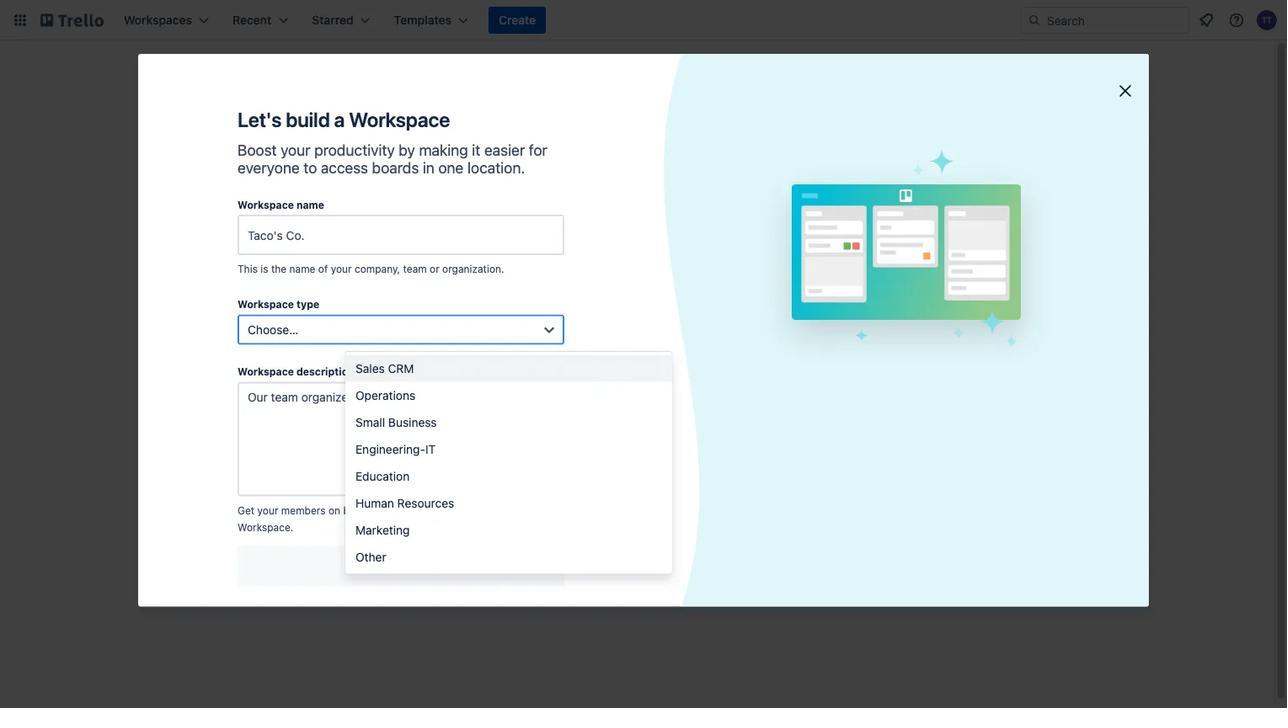 Task type: describe. For each thing, give the bounding box(es) containing it.
0 vertical spatial name
[[297, 199, 324, 211]]

members
[[229, 344, 280, 358]]

team
[[403, 263, 427, 275]]

board inside get your members on board with a few words about your workspace.
[[343, 505, 371, 517]]

business
[[388, 415, 437, 429]]

everything
[[472, 232, 530, 246]]

in inside boost your productivity by making it easier for everyone to access boards in one location.
[[423, 159, 435, 177]]

boost
[[238, 141, 277, 159]]

your right of
[[331, 263, 352, 275]]

beyond
[[872, 195, 916, 209]]

links
[[842, 257, 868, 269]]

1 vertical spatial unlimited
[[219, 450, 269, 464]]

with inside get your members on board with a few words about your workspace.
[[374, 505, 394, 517]]

project
[[915, 161, 956, 175]]

start free trial
[[182, 498, 257, 511]]

0 notifications image
[[1196, 10, 1217, 30]]

operations
[[356, 388, 416, 402]]

create for create your board
[[562, 320, 599, 334]]

create your board
[[562, 320, 663, 334]]

let's
[[238, 108, 282, 131]]

workspace for workspace type
[[238, 299, 294, 311]]

workspace description optional
[[238, 366, 396, 378]]

Our team organizes everything here. text field
[[238, 382, 565, 497]]

continue button
[[238, 546, 565, 587]]

What are you working on? text field
[[449, 273, 776, 303]]

engineering-
[[356, 442, 425, 456]]

got it! dismiss this.
[[560, 364, 665, 377]]

board
[[959, 161, 994, 175]]

Search field
[[1041, 8, 1189, 33]]

trello inside put everything in one place and start moving things forward with your first trello board!
[[617, 249, 647, 263]]

create for create
[[499, 13, 536, 27]]

about
[[457, 505, 484, 517]]

more.
[[182, 467, 213, 481]]

board!
[[650, 249, 686, 263]]

this
[[238, 263, 258, 275]]

workspace for workspace description optional
[[238, 366, 294, 378]]

views,
[[182, 450, 216, 464]]

your inside create your board button
[[603, 320, 627, 334]]

of
[[318, 263, 328, 275]]

by
[[399, 141, 415, 159]]

put
[[451, 232, 469, 246]]

location.
[[468, 159, 525, 177]]

create a board
[[872, 296, 953, 310]]

search image
[[1028, 13, 1041, 27]]

trello inside the try trello premium get unlimited boards, all the views, unlimited automation, and more.
[[203, 412, 235, 426]]

views link
[[169, 308, 384, 335]]

or
[[430, 263, 440, 275]]

get inside the try trello premium get unlimited boards, all the views, unlimited automation, and more.
[[182, 434, 201, 447]]

small
[[356, 415, 385, 429]]

primary element
[[0, 0, 1288, 40]]

to
[[304, 159, 317, 177]]

settings
[[229, 375, 274, 388]]

workspace name
[[238, 199, 324, 211]]

settings link
[[169, 368, 384, 395]]

templates
[[202, 116, 260, 130]]

get inside get your members on board with a few words about your workspace.
[[238, 505, 255, 517]]

dismiss
[[597, 364, 639, 377]]

all
[[302, 434, 314, 447]]

human resources
[[356, 496, 454, 510]]

your up workspace.
[[257, 505, 278, 517]]

0 horizontal spatial the
[[271, 263, 287, 275]]

create a board button
[[832, 283, 1120, 324]]

and inside the try trello premium get unlimited boards, all the views, unlimited automation, and more.
[[340, 450, 360, 464]]

moving
[[653, 232, 693, 246]]

boards
[[229, 253, 267, 267]]

this.
[[642, 364, 665, 377]]

optional
[[357, 366, 396, 378]]

human
[[356, 496, 394, 510]]

got
[[560, 364, 580, 377]]

words
[[425, 505, 454, 517]]

0 vertical spatial unlimited
[[205, 434, 255, 447]]

trial
[[237, 498, 257, 511]]

making
[[419, 141, 468, 159]]

board for create your board
[[630, 320, 663, 334]]

workspace
[[947, 211, 998, 223]]

workspace up the by
[[349, 108, 450, 131]]

create for create a board
[[872, 296, 908, 310]]

members link
[[169, 338, 384, 365]]

organize anything
[[553, 204, 672, 220]]

automation,
[[272, 450, 337, 464]]

it
[[472, 141, 481, 159]]

templates link
[[169, 108, 384, 138]]

members
[[281, 505, 326, 517]]

got it! dismiss this. button
[[449, 357, 776, 384]]

choose…
[[248, 323, 299, 337]]

workspace for workspace name
[[238, 199, 294, 211]]



Task type: vqa. For each thing, say whether or not it's contained in the screenshot.
Views
yes



Task type: locate. For each thing, give the bounding box(es) containing it.
workspace type
[[238, 299, 319, 311]]

0 vertical spatial and
[[601, 232, 622, 246]]

get up views,
[[182, 434, 201, 447]]

0 horizontal spatial a
[[334, 108, 345, 131]]

your inside boost your productivity by making it easier for everyone to access boards in one location.
[[281, 141, 311, 159]]

description
[[297, 366, 354, 378]]

beyond imagination jeremy miller's workspace
[[872, 195, 998, 223]]

put everything in one place and start moving things forward with your first trello board!
[[451, 232, 775, 263]]

unlimited down "boards,"
[[219, 450, 269, 464]]

highlights link
[[169, 277, 384, 304]]

switch to… image
[[12, 12, 29, 29]]

for
[[529, 141, 548, 159]]

1 horizontal spatial a
[[397, 505, 402, 517]]

0 vertical spatial trello
[[617, 249, 647, 263]]

with up marketing
[[374, 505, 394, 517]]

highlights
[[229, 284, 284, 297]]

1 horizontal spatial the
[[317, 434, 335, 447]]

access
[[321, 159, 368, 177]]

1 vertical spatial trello
[[203, 412, 235, 426]]

unlimited
[[205, 434, 255, 447], [219, 450, 269, 464]]

workspace.
[[238, 522, 294, 534]]

0 vertical spatial get
[[182, 434, 201, 447]]

create inside create your board button
[[562, 320, 599, 334]]

1 vertical spatial one
[[545, 232, 566, 246]]

marketing
[[356, 523, 410, 537]]

2 vertical spatial a
[[397, 505, 402, 517]]

is
[[261, 263, 268, 275]]

1 horizontal spatial trello
[[617, 249, 647, 263]]

your down place
[[566, 249, 590, 263]]

boards,
[[258, 434, 299, 447]]

organize
[[553, 204, 612, 220]]

your right about on the left bottom
[[487, 505, 508, 517]]

things
[[696, 232, 730, 246]]

one left place
[[545, 232, 566, 246]]

and up education
[[340, 450, 360, 464]]

2 horizontal spatial board
[[921, 296, 953, 310]]

education
[[356, 469, 410, 483]]

everyone
[[238, 159, 300, 177]]

0 horizontal spatial board
[[343, 505, 371, 517]]

few
[[405, 505, 422, 517]]

0 vertical spatial create
[[499, 13, 536, 27]]

the inside the try trello premium get unlimited boards, all the views, unlimited automation, and more.
[[317, 434, 335, 447]]

1 horizontal spatial in
[[533, 232, 542, 246]]

1 horizontal spatial and
[[601, 232, 622, 246]]

in inside put everything in one place and start moving things forward with your first trello board!
[[533, 232, 542, 246]]

name
[[297, 199, 324, 211], [289, 263, 316, 275]]

a inside get your members on board with a few words about your workspace.
[[397, 505, 402, 517]]

create inside create a board button
[[872, 296, 908, 310]]

1 vertical spatial in
[[533, 232, 542, 246]]

small business
[[356, 415, 437, 429]]

views
[[229, 314, 261, 328]]

board for create a board
[[921, 296, 953, 310]]

premium
[[238, 412, 288, 426]]

1 vertical spatial board
[[630, 320, 663, 334]]

1 vertical spatial name
[[289, 263, 316, 275]]

1 horizontal spatial get
[[238, 505, 255, 517]]

one inside boost your productivity by making it easier for everyone to access boards in one location.
[[439, 159, 464, 177]]

in right everything
[[533, 232, 542, 246]]

engineering-it
[[356, 442, 436, 456]]

workspaces
[[179, 194, 239, 206]]

a inside button
[[911, 296, 918, 310]]

jeremy
[[872, 211, 907, 223]]

imagination
[[919, 195, 987, 209]]

0 vertical spatial the
[[271, 263, 287, 275]]

with left first
[[540, 249, 562, 263]]

1 vertical spatial and
[[340, 450, 360, 464]]

simple
[[872, 161, 912, 175]]

simple project board link
[[832, 148, 1120, 189]]

Workspace name text field
[[238, 215, 565, 255]]

sales
[[356, 361, 385, 375]]

board
[[921, 296, 953, 310], [630, 320, 663, 334], [343, 505, 371, 517]]

name left of
[[289, 263, 316, 275]]

productivity
[[314, 141, 395, 159]]

0 horizontal spatial and
[[340, 450, 360, 464]]

0 horizontal spatial in
[[423, 159, 435, 177]]

miller's
[[910, 211, 944, 223]]

create inside the 'create' button
[[499, 13, 536, 27]]

create button
[[489, 7, 546, 34]]

0 horizontal spatial get
[[182, 434, 201, 447]]

terry turtle (terryturtle) image
[[1257, 10, 1277, 30]]

your down what are you working on? text field
[[603, 320, 627, 334]]

workspace down highlights
[[238, 299, 294, 311]]

0 horizontal spatial one
[[439, 159, 464, 177]]

with inside put everything in one place and start moving things forward with your first trello board!
[[540, 249, 562, 263]]

one inside put everything in one place and start moving things forward with your first trello board!
[[545, 232, 566, 246]]

the
[[271, 263, 287, 275], [317, 434, 335, 447]]

it
[[425, 442, 436, 456]]

1 vertical spatial create
[[872, 296, 908, 310]]

1 horizontal spatial with
[[540, 249, 562, 263]]

forward
[[733, 232, 775, 246]]

start
[[182, 498, 209, 511]]

1 horizontal spatial board
[[630, 320, 663, 334]]

get right free
[[238, 505, 255, 517]]

0 horizontal spatial create
[[499, 13, 536, 27]]

and inside put everything in one place and start moving things forward with your first trello board!
[[601, 232, 622, 246]]

continue
[[376, 559, 426, 573]]

the right is on the left top of the page
[[271, 263, 287, 275]]

1 vertical spatial the
[[317, 434, 335, 447]]

0 horizontal spatial with
[[374, 505, 394, 517]]

get your members on board with a few words about your workspace.
[[238, 505, 508, 534]]

in
[[423, 159, 435, 177], [533, 232, 542, 246]]

0 vertical spatial in
[[423, 159, 435, 177]]

your down build on the top
[[281, 141, 311, 159]]

build
[[286, 108, 330, 131]]

one left it
[[439, 159, 464, 177]]

easier
[[484, 141, 525, 159]]

place
[[569, 232, 598, 246]]

add image
[[357, 341, 377, 361]]

home link
[[169, 142, 384, 172]]

try
[[182, 412, 200, 426]]

the right all
[[317, 434, 335, 447]]

0 vertical spatial with
[[540, 249, 562, 263]]

name down to
[[297, 199, 324, 211]]

0 vertical spatial board
[[921, 296, 953, 310]]

create your board button
[[449, 313, 776, 340]]

this is the name of your company, team or organization.
[[238, 263, 504, 275]]

your inside put everything in one place and start moving things forward with your first trello board!
[[566, 249, 590, 263]]

2 vertical spatial board
[[343, 505, 371, 517]]

boards link
[[169, 247, 384, 274]]

with
[[540, 249, 562, 263], [374, 505, 394, 517]]

type
[[297, 299, 319, 311]]

2 vertical spatial create
[[562, 320, 599, 334]]

start free trial button
[[182, 496, 257, 513]]

simple project board
[[872, 161, 994, 175]]

workspace down members link
[[238, 366, 294, 378]]

home
[[202, 150, 235, 163]]

one
[[439, 159, 464, 177], [545, 232, 566, 246]]

0 vertical spatial one
[[439, 159, 464, 177]]

trello right try
[[203, 412, 235, 426]]

open information menu image
[[1229, 12, 1245, 29]]

other
[[356, 550, 387, 564]]

crm
[[388, 361, 414, 375]]

1 horizontal spatial one
[[545, 232, 566, 246]]

sales crm
[[356, 361, 414, 375]]

workspace down everyone
[[238, 199, 294, 211]]

first
[[593, 249, 614, 263]]

1 vertical spatial with
[[374, 505, 394, 517]]

boost your productivity by making it easier for everyone to access boards in one location.
[[238, 141, 548, 177]]

try trello premium get unlimited boards, all the views, unlimited automation, and more.
[[182, 412, 360, 481]]

1 horizontal spatial create
[[562, 320, 599, 334]]

1 vertical spatial a
[[911, 296, 918, 310]]

trello down 'start'
[[617, 249, 647, 263]]

boards
[[372, 159, 419, 177]]

create
[[499, 13, 536, 27], [872, 296, 908, 310], [562, 320, 599, 334]]

and up first
[[601, 232, 622, 246]]

resources
[[397, 496, 454, 510]]

1 vertical spatial get
[[238, 505, 255, 517]]

workspace
[[349, 108, 450, 131], [238, 199, 294, 211], [238, 299, 294, 311], [238, 366, 294, 378]]

2 horizontal spatial create
[[872, 296, 908, 310]]

2 horizontal spatial a
[[911, 296, 918, 310]]

0 horizontal spatial trello
[[203, 412, 235, 426]]

anything
[[615, 204, 672, 220]]

your
[[281, 141, 311, 159], [566, 249, 590, 263], [331, 263, 352, 275], [603, 320, 627, 334], [257, 505, 278, 517], [487, 505, 508, 517]]

on
[[329, 505, 340, 517]]

organization.
[[442, 263, 504, 275]]

unlimited up views,
[[205, 434, 255, 447]]

0 vertical spatial a
[[334, 108, 345, 131]]

start
[[625, 232, 650, 246]]

in right the by
[[423, 159, 435, 177]]

free
[[212, 498, 233, 511]]



